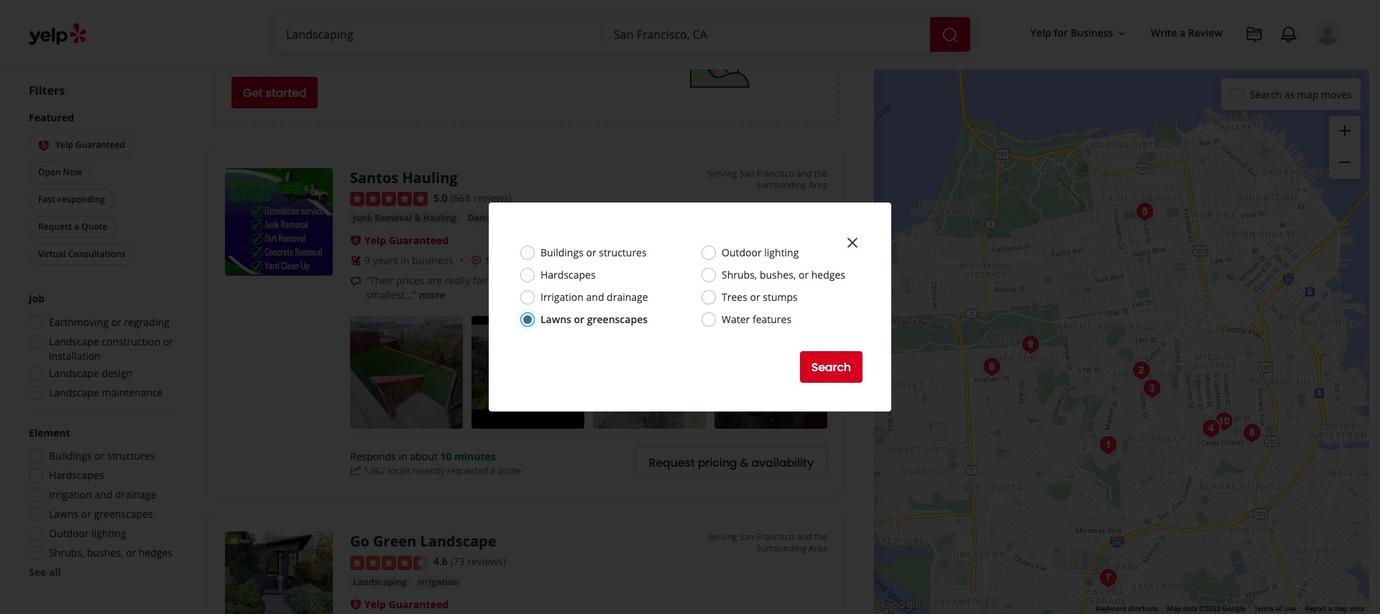 Task type: describe. For each thing, give the bounding box(es) containing it.
(73
[[450, 555, 465, 569]]

a for write
[[1180, 26, 1186, 40]]

yelp for business button
[[1025, 20, 1134, 46]]

yelp guaranteed inside 'button'
[[55, 139, 125, 151]]

san for santos hauling
[[740, 167, 754, 180]]

earthmoving
[[49, 316, 109, 329]]

construction
[[102, 335, 161, 349]]

demolition services
[[468, 212, 553, 225]]

terms of use link
[[1254, 605, 1297, 613]]

see portfolio link
[[715, 317, 827, 429]]

16 trending v2 image
[[350, 466, 362, 477]]

years
[[373, 254, 398, 268]]

responds in about 10 minutes
[[350, 450, 496, 464]]

they pay great attention to the smallest..."
[[366, 274, 759, 302]]

(668
[[450, 191, 471, 205]]

1 vertical spatial about
[[410, 450, 438, 464]]

shrubs, inside option group
[[49, 546, 84, 560]]

irrigation and drainage inside search dialog
[[541, 290, 648, 304]]

featured
[[29, 111, 74, 125]]

2 horizontal spatial as
[[1285, 87, 1295, 101]]

notifications image
[[1280, 26, 1298, 43]]

landscape for landscape design
[[49, 367, 99, 380]]

great
[[659, 274, 683, 288]]

map
[[1167, 605, 1181, 613]]

logiculture image
[[977, 353, 1006, 382]]

1 vertical spatial yelp guaranteed button
[[364, 234, 449, 248]]

terms
[[1254, 605, 1274, 613]]

request a quote
[[38, 221, 107, 234]]

data
[[1183, 605, 1197, 613]]

1 vertical spatial outdoor lighting
[[49, 527, 126, 541]]

landscaping link
[[350, 576, 410, 590]]

search button
[[800, 352, 863, 383]]

business
[[1071, 26, 1114, 40]]

bushes, inside option group
[[87, 546, 123, 560]]

sf gardening services image
[[1238, 419, 1266, 448]]

element
[[29, 426, 70, 440]]

1,062 locals recently requested a quote
[[364, 465, 521, 477]]

irrigation link
[[415, 576, 462, 590]]

©2023
[[1199, 605, 1221, 613]]

lawns inside search dialog
[[541, 313, 571, 326]]

minutes
[[454, 450, 496, 464]]

life garden image
[[1094, 564, 1123, 593]]

removal
[[375, 212, 412, 225]]

close image
[[844, 234, 861, 251]]

buildings inside search dialog
[[541, 246, 584, 260]]

regrading
[[124, 316, 169, 329]]

irrigation inside button
[[418, 576, 459, 589]]

to
[[731, 274, 741, 288]]

started
[[266, 84, 306, 101]]

landscape construction or installation
[[49, 335, 173, 363]]

water features
[[722, 313, 792, 326]]

consultations
[[68, 249, 126, 261]]

16 speaks spanish v2 image
[[471, 255, 482, 267]]

1 horizontal spatial as
[[540, 274, 551, 288]]

maintenance
[[102, 386, 163, 400]]

junk removal & hauling link
[[350, 212, 459, 226]]

prices
[[396, 274, 424, 288]]

quote
[[81, 221, 107, 234]]

lawns or greenscapes inside search dialog
[[541, 313, 648, 326]]

see all
[[29, 566, 61, 579]]

google
[[1223, 605, 1245, 613]]

landscaping
[[353, 576, 407, 589]]

map data ©2023 google
[[1167, 605, 1245, 613]]

5.0
[[433, 191, 448, 205]]

yelp guaranteed for the bottom yelp guaranteed 'button'
[[364, 598, 449, 612]]

irrigation inside search dialog
[[541, 290, 584, 304]]

landscaping button
[[350, 576, 410, 590]]

shrubs, bushes, or hedges inside option group
[[49, 546, 173, 560]]

francisco for santos hauling
[[757, 167, 794, 180]]

demolition services button
[[465, 212, 556, 226]]

1 vertical spatial in
[[399, 450, 407, 464]]

liaison landscapes image
[[1130, 198, 1159, 226]]

responds
[[350, 450, 396, 464]]

greenscapes inside search dialog
[[587, 313, 648, 326]]

serving san francisco and the surrounding area for go green landscape
[[708, 532, 827, 555]]

free price estimates from local landscapers tell us about your project and get help from sponsored businesses.
[[231, 14, 547, 53]]

gerardo mariona image
[[1197, 415, 1225, 444]]

of
[[1276, 605, 1283, 613]]

guaranteed inside 'button'
[[75, 139, 125, 151]]

hedges inside search dialog
[[811, 268, 845, 282]]

irrigation and drainage inside option group
[[49, 488, 156, 502]]

a for report
[[1328, 605, 1332, 613]]

area for santos hauling
[[809, 179, 827, 191]]

services
[[518, 212, 553, 225]]

request pricing & availability
[[649, 455, 814, 472]]

free
[[231, 14, 262, 34]]

speaks
[[485, 254, 518, 268]]

the for go green landscape
[[814, 532, 827, 544]]

buildings or structures inside option group
[[49, 449, 155, 463]]

landscape for landscape construction or installation
[[49, 335, 99, 349]]

write a review
[[1151, 26, 1223, 40]]

serving for go green landscape
[[708, 532, 737, 544]]

pricing
[[698, 455, 737, 472]]

1 vertical spatial santos hauling image
[[1094, 431, 1123, 460]]

request for request pricing & availability
[[649, 455, 695, 472]]

0 vertical spatial hauling
[[402, 168, 458, 188]]

francisco for go green landscape
[[757, 532, 794, 544]]

error
[[1350, 605, 1365, 613]]

0 vertical spatial in
[[401, 254, 409, 268]]

user actions element
[[1019, 18, 1361, 106]]

area for go green landscape
[[809, 543, 827, 555]]

& for pricing
[[740, 455, 749, 472]]

terms of use
[[1254, 605, 1297, 613]]

5.0 (668 reviews)
[[433, 191, 512, 205]]

9 years in business
[[364, 254, 453, 268]]

buildings inside option group
[[49, 449, 92, 463]]

landscape design
[[49, 367, 133, 380]]

virtual consultations button
[[29, 244, 135, 266]]

open now button
[[29, 162, 91, 184]]

tell
[[231, 40, 248, 53]]

drainage inside search dialog
[[607, 290, 648, 304]]

water
[[722, 313, 750, 326]]

pay
[[639, 274, 656, 288]]

9
[[364, 254, 370, 268]]

shortcuts
[[1128, 605, 1159, 613]]

lighting inside search dialog
[[764, 246, 799, 260]]

structures inside option group
[[107, 449, 155, 463]]

virtual
[[38, 249, 66, 261]]

open
[[38, 167, 61, 179]]

keyboard shortcuts button
[[1096, 605, 1159, 615]]

yelp inside button
[[1031, 26, 1051, 40]]

request pricing & availability button
[[635, 447, 827, 479]]

google image
[[878, 596, 925, 615]]

green
[[373, 532, 417, 552]]

4.6 star rating image
[[350, 556, 428, 571]]

yelp down the landscaping "link"
[[364, 598, 386, 612]]

demolition
[[468, 212, 516, 225]]

more
[[419, 289, 446, 302]]

search image
[[942, 26, 959, 44]]

bushes, inside search dialog
[[760, 268, 796, 282]]

sponsored
[[440, 40, 490, 53]]

open now
[[38, 167, 82, 179]]

smallest..."
[[366, 289, 416, 302]]

0 horizontal spatial as
[[512, 274, 522, 288]]

surrounding for santos hauling
[[756, 179, 807, 191]]

write
[[1151, 26, 1177, 40]]

san for go green landscape
[[740, 532, 754, 544]]

landscape up (73
[[420, 532, 496, 552]]

featured group
[[26, 111, 178, 269]]

portfolio
[[760, 366, 801, 380]]



Task type: locate. For each thing, give the bounding box(es) containing it.
2 vertical spatial yelp guaranteed button
[[364, 598, 449, 612]]

drainage inside option group
[[115, 488, 156, 502]]

about right us
[[264, 40, 292, 53]]

demolition services link
[[465, 212, 556, 226]]

2 area from the top
[[809, 543, 827, 555]]

zoom out image
[[1336, 154, 1354, 171]]

1 horizontal spatial request
[[649, 455, 695, 472]]

0 horizontal spatial buildings
[[49, 449, 92, 463]]

& right removal
[[414, 212, 421, 225]]

serving san francisco and the surrounding area for santos hauling
[[708, 167, 827, 191]]

16 yelp guaranteed v2 image
[[38, 140, 50, 152]]

shrubs, bushes, or hedges up stumps
[[722, 268, 845, 282]]

request inside featured group
[[38, 221, 72, 234]]

search down projects image
[[1250, 87, 1282, 101]]

in right years
[[401, 254, 409, 268]]

see left portfolio on the right bottom of page
[[741, 366, 758, 380]]

map for moves
[[1298, 87, 1319, 101]]

us
[[250, 40, 261, 53]]

request left pricing
[[649, 455, 695, 472]]

trees
[[722, 290, 748, 304]]

0 vertical spatial lawns or greenscapes
[[541, 313, 648, 326]]

features
[[753, 313, 792, 326]]

about inside free price estimates from local landscapers tell us about your project and get help from sponsored businesses.
[[264, 40, 292, 53]]

2 serving from the top
[[708, 532, 737, 544]]

attention
[[686, 274, 729, 288]]

1,062
[[364, 465, 386, 477]]

1 vertical spatial surrounding
[[756, 543, 807, 555]]

yelp left for
[[1031, 26, 1051, 40]]

1 vertical spatial serving
[[708, 532, 737, 544]]

search for search
[[811, 359, 851, 376]]

lawns down the they pay great attention to the smallest..." at top
[[541, 313, 571, 326]]

1 san from the top
[[740, 167, 754, 180]]

0 vertical spatial yelp guaranteed button
[[29, 134, 134, 157]]

16 chevron down v2 image
[[1116, 28, 1128, 39]]

1 vertical spatial lighting
[[92, 527, 126, 541]]

2 surrounding from the top
[[756, 543, 807, 555]]

and inside option group
[[95, 488, 112, 502]]

greenscapes inside option group
[[94, 508, 153, 521]]

0 vertical spatial santos hauling image
[[225, 168, 333, 276]]

guaranteed up 9 years in business
[[389, 234, 449, 248]]

hardscapes inside search dialog
[[541, 268, 596, 282]]

write a review link
[[1145, 20, 1229, 46]]

or inside landscape construction or installation
[[163, 335, 173, 349]]

0 horizontal spatial see
[[29, 566, 46, 579]]

1 francisco from the top
[[757, 167, 794, 180]]

about up recently
[[410, 450, 438, 464]]

landscape inside landscape construction or installation
[[49, 335, 99, 349]]

0 horizontal spatial bushes,
[[87, 546, 123, 560]]

1 vertical spatial shrubs,
[[49, 546, 84, 560]]

estimates
[[304, 14, 376, 34]]

1 horizontal spatial santos hauling image
[[1094, 431, 1123, 460]]

shrubs, up trees
[[722, 268, 757, 282]]

4.6
[[433, 555, 448, 569]]

0 vertical spatial surrounding
[[756, 179, 807, 191]]

0 vertical spatial buildings
[[541, 246, 584, 260]]

yelp
[[1031, 26, 1051, 40], [55, 139, 73, 151], [364, 234, 386, 248], [364, 598, 386, 612]]

go green landscape image
[[225, 532, 333, 615]]

from up help
[[379, 14, 413, 34]]

0 vertical spatial serving san francisco and the surrounding area
[[708, 167, 827, 191]]

0 vertical spatial option group
[[24, 293, 178, 405]]

map
[[1298, 87, 1319, 101], [1334, 605, 1348, 613]]

request up virtual
[[38, 221, 72, 234]]

0 vertical spatial map
[[1298, 87, 1319, 101]]

outdoor lighting up to
[[722, 246, 799, 260]]

1 horizontal spatial shrubs, bushes, or hedges
[[722, 268, 845, 282]]

review
[[1188, 26, 1223, 40]]

"their
[[366, 274, 393, 288]]

more link
[[419, 289, 446, 302]]

hauling
[[402, 168, 458, 188], [423, 212, 456, 225]]

outdoor up all
[[49, 527, 89, 541]]

go
[[350, 532, 369, 552]]

report a map error link
[[1305, 605, 1365, 613]]

use
[[1284, 605, 1297, 613]]

1 horizontal spatial greenscapes
[[587, 313, 648, 326]]

1 surrounding from the top
[[756, 179, 807, 191]]

landscape down the landscape design
[[49, 386, 99, 400]]

0 horizontal spatial lighting
[[92, 527, 126, 541]]

option group containing element
[[24, 426, 178, 580]]

yelp guaranteed up 9 years in business
[[364, 234, 449, 248]]

1 vertical spatial from
[[415, 40, 438, 53]]

local
[[416, 14, 451, 34]]

see left all
[[29, 566, 46, 579]]

keyboard
[[1096, 605, 1126, 613]]

strautman gardening pros image
[[1016, 331, 1045, 359]]

1 horizontal spatial irrigation and drainage
[[541, 290, 648, 304]]

and inside free price estimates from local landscapers tell us about your project and get help from sponsored businesses.
[[354, 40, 372, 53]]

0 vertical spatial outdoor lighting
[[722, 246, 799, 260]]

zoom in image
[[1336, 122, 1354, 139]]

structures up they
[[599, 246, 647, 260]]

1 vertical spatial yelp guaranteed
[[364, 234, 449, 248]]

santos hauling image
[[225, 168, 333, 276], [1094, 431, 1123, 460]]

installation
[[49, 349, 101, 363]]

businesses.
[[493, 40, 547, 53]]

quote
[[498, 465, 521, 477]]

landscape for landscape maintenance
[[49, 386, 99, 400]]

1 vertical spatial the
[[743, 274, 759, 288]]

reviews) right (73
[[467, 555, 506, 569]]

1 vertical spatial see
[[29, 566, 46, 579]]

hedges inside option group
[[139, 546, 173, 560]]

fair
[[473, 274, 489, 288]]

keyboard shortcuts
[[1096, 605, 1159, 613]]

yelp right 16 yelp guaranteed v2 icon
[[55, 139, 73, 151]]

serving for santos hauling
[[708, 167, 737, 180]]

hauling down 5.0
[[423, 212, 456, 225]]

0 horizontal spatial lawns or greenscapes
[[49, 508, 153, 521]]

0 horizontal spatial greenscapes
[[94, 508, 153, 521]]

buildings or structures
[[541, 246, 647, 260], [49, 449, 155, 463]]

santos
[[350, 168, 398, 188]]

1 vertical spatial hedges
[[139, 546, 173, 560]]

yelp guaranteed button down the landscaping "link"
[[364, 598, 449, 612]]

irrigation down element
[[49, 488, 92, 502]]

a for request
[[74, 221, 79, 234]]

hauling up 5.0
[[402, 168, 458, 188]]

structures inside search dialog
[[599, 246, 647, 260]]

and inside search dialog
[[586, 290, 604, 304]]

francisco
[[757, 167, 794, 180], [757, 532, 794, 544]]

1 vertical spatial lawns
[[49, 508, 79, 521]]

yelp guaranteed button up 9 years in business
[[364, 234, 449, 248]]

reviews) for santos hauling
[[473, 191, 512, 205]]

bushes,
[[760, 268, 796, 282], [87, 546, 123, 560]]

landscapers
[[453, 14, 546, 34]]

2 francisco from the top
[[757, 532, 794, 544]]

& right pricing
[[740, 455, 749, 472]]

outdoor inside search dialog
[[722, 246, 762, 260]]

1 horizontal spatial drainage
[[607, 290, 648, 304]]

all
[[49, 566, 61, 579]]

search inside search button
[[811, 359, 851, 376]]

moves
[[1321, 87, 1352, 101]]

responding
[[58, 194, 105, 206]]

lawns up all
[[49, 508, 79, 521]]

1 vertical spatial hauling
[[423, 212, 456, 225]]

lawns inside option group
[[49, 508, 79, 521]]

structures down the maintenance
[[107, 449, 155, 463]]

0 vertical spatial lawns
[[541, 313, 571, 326]]

go green landscape image
[[1127, 357, 1156, 385]]

0 horizontal spatial map
[[1298, 87, 1319, 101]]

as left 'moves'
[[1285, 87, 1295, 101]]

map left error
[[1334, 605, 1348, 613]]

for
[[1054, 26, 1068, 40]]

lighting inside option group
[[92, 527, 126, 541]]

hauling inside junk removal & hauling button
[[423, 212, 456, 225]]

availability
[[752, 455, 814, 472]]

a inside button
[[74, 221, 79, 234]]

"their prices are really fair and as far as landscaping
[[366, 274, 614, 288]]

guaranteed up now at the top of page
[[75, 139, 125, 151]]

0 horizontal spatial drainage
[[115, 488, 156, 502]]

2 vertical spatial the
[[814, 532, 827, 544]]

0 vertical spatial request
[[38, 221, 72, 234]]

0 vertical spatial shrubs, bushes, or hedges
[[722, 268, 845, 282]]

project
[[318, 40, 351, 53]]

1 serving san francisco and the surrounding area from the top
[[708, 167, 827, 191]]

0 horizontal spatial outdoor lighting
[[49, 527, 126, 541]]

1 vertical spatial structures
[[107, 449, 155, 463]]

1 horizontal spatial from
[[415, 40, 438, 53]]

0 horizontal spatial structures
[[107, 449, 155, 463]]

None search field
[[275, 17, 973, 52]]

0 vertical spatial yelp guaranteed
[[55, 139, 125, 151]]

surrounding for go green landscape
[[756, 543, 807, 555]]

request for request a quote
[[38, 221, 72, 234]]

fast-responding
[[38, 194, 105, 206]]

& for removal
[[414, 212, 421, 225]]

1 horizontal spatial see
[[741, 366, 758, 380]]

see for see all
[[29, 566, 46, 579]]

0 horizontal spatial lawns
[[49, 508, 79, 521]]

as left far
[[512, 274, 522, 288]]

free price estimates from local landscapers image
[[684, 30, 756, 102]]

2 option group from the top
[[24, 426, 178, 580]]

0 vertical spatial about
[[264, 40, 292, 53]]

map left 'moves'
[[1298, 87, 1319, 101]]

1 serving from the top
[[708, 167, 737, 180]]

1 vertical spatial serving san francisco and the surrounding area
[[708, 532, 827, 555]]

0 vertical spatial guaranteed
[[75, 139, 125, 151]]

1 vertical spatial drainage
[[115, 488, 156, 502]]

irrigation button
[[415, 576, 462, 590]]

serving
[[708, 167, 737, 180], [708, 532, 737, 544]]

go green landscape link
[[350, 532, 496, 552]]

landscaping
[[553, 274, 614, 288]]

0 vertical spatial buildings or structures
[[541, 246, 647, 260]]

see inside option group
[[29, 566, 46, 579]]

shrubs,
[[722, 268, 757, 282], [49, 546, 84, 560]]

search for search as map moves
[[1250, 87, 1282, 101]]

1 vertical spatial san
[[740, 532, 754, 544]]

option group
[[24, 293, 178, 405], [24, 426, 178, 580]]

map region
[[788, 47, 1380, 615]]

0 vertical spatial hedges
[[811, 268, 845, 282]]

get started button
[[231, 77, 318, 109]]

0 vertical spatial irrigation
[[541, 290, 584, 304]]

1 area from the top
[[809, 179, 827, 191]]

request a quote button
[[29, 217, 117, 239]]

2 serving san francisco and the surrounding area from the top
[[708, 532, 827, 555]]

0 vertical spatial the
[[814, 167, 827, 180]]

the for santos hauling
[[814, 167, 827, 180]]

the inside the they pay great attention to the smallest..."
[[743, 274, 759, 288]]

10
[[440, 450, 452, 464]]

buildings or structures up 'landscaping'
[[541, 246, 647, 260]]

search right portfolio on the right bottom of page
[[811, 359, 851, 376]]

0 vertical spatial irrigation and drainage
[[541, 290, 648, 304]]

search
[[1250, 87, 1282, 101], [811, 359, 851, 376]]

san
[[740, 167, 754, 180], [740, 532, 754, 544]]

search dialog
[[0, 0, 1380, 615]]

outdoor
[[722, 246, 762, 260], [49, 527, 89, 541]]

see
[[741, 366, 758, 380], [29, 566, 46, 579]]

buildings down element
[[49, 449, 92, 463]]

5 star rating image
[[350, 192, 428, 207]]

1 horizontal spatial buildings
[[541, 246, 584, 260]]

option group containing job
[[24, 293, 178, 405]]

1 vertical spatial hardscapes
[[49, 469, 104, 482]]

0 horizontal spatial request
[[38, 221, 72, 234]]

fast-responding button
[[29, 190, 114, 211]]

shrubs, inside search dialog
[[722, 268, 757, 282]]

1 horizontal spatial irrigation
[[418, 576, 459, 589]]

a
[[1180, 26, 1186, 40], [74, 221, 79, 234], [490, 465, 495, 477], [1328, 605, 1332, 613]]

yelp guaranteed up now at the top of page
[[55, 139, 125, 151]]

1 vertical spatial reviews)
[[467, 555, 506, 569]]

shrubs, bushes, or hedges inside search dialog
[[722, 268, 845, 282]]

reviews) for go green landscape
[[467, 555, 506, 569]]

0 vertical spatial area
[[809, 179, 827, 191]]

irrigation down 4.6
[[418, 576, 459, 589]]

4.6 (73 reviews)
[[433, 555, 506, 569]]

0 vertical spatial drainage
[[607, 290, 648, 304]]

1 horizontal spatial lighting
[[764, 246, 799, 260]]

locals
[[388, 465, 411, 477]]

yelp guaranteed for middle yelp guaranteed 'button'
[[364, 234, 449, 248]]

yelp up 9
[[364, 234, 386, 248]]

info icon image
[[562, 255, 574, 266], [562, 255, 574, 266]]

0 vertical spatial shrubs,
[[722, 268, 757, 282]]

0 vertical spatial from
[[379, 14, 413, 34]]

0 horizontal spatial shrubs,
[[49, 546, 84, 560]]

landscape up installation at the bottom left of page
[[49, 335, 99, 349]]

map for error
[[1334, 605, 1348, 613]]

shrubs, bushes, or hedges up all
[[49, 546, 173, 560]]

1 vertical spatial search
[[811, 359, 851, 376]]

1 horizontal spatial hedges
[[811, 268, 845, 282]]

earthmoving or regrading
[[49, 316, 169, 329]]

spanish
[[521, 254, 558, 268]]

0 vertical spatial serving
[[708, 167, 737, 180]]

outdoor lighting up all
[[49, 527, 126, 541]]

guaranteed for middle yelp guaranteed 'button'
[[389, 234, 449, 248]]

guaranteed for the bottom yelp guaranteed 'button'
[[389, 598, 449, 612]]

irrigation down 'landscaping'
[[541, 290, 584, 304]]

0 vertical spatial &
[[414, 212, 421, 225]]

1 horizontal spatial lawns or greenscapes
[[541, 313, 648, 326]]

0 horizontal spatial hardscapes
[[49, 469, 104, 482]]

1 vertical spatial buildings or structures
[[49, 449, 155, 463]]

2 san from the top
[[740, 532, 754, 544]]

greenscapes
[[587, 313, 648, 326], [94, 508, 153, 521]]

iconyelpguaranteedbadgesmall image
[[350, 235, 362, 247], [350, 235, 362, 247], [350, 599, 362, 611], [350, 599, 362, 611]]

landscape down installation at the bottom left of page
[[49, 367, 99, 380]]

get
[[374, 40, 389, 53]]

0 horizontal spatial hedges
[[139, 546, 173, 560]]

hardscapes down spanish
[[541, 268, 596, 282]]

requested
[[447, 465, 488, 477]]

junk
[[353, 212, 373, 225]]

as right far
[[540, 274, 551, 288]]

0 horizontal spatial irrigation
[[49, 488, 92, 502]]

paco landscaping image
[[1210, 408, 1238, 436]]

outdoor inside option group
[[49, 527, 89, 541]]

0 horizontal spatial about
[[264, 40, 292, 53]]

yelp inside 'button'
[[55, 139, 73, 151]]

16 speech v2 image
[[350, 276, 362, 288]]

area
[[809, 179, 827, 191], [809, 543, 827, 555]]

guaranteed down "irrigation" link
[[389, 598, 449, 612]]

1 horizontal spatial shrubs,
[[722, 268, 757, 282]]

get
[[243, 84, 263, 101]]

0 vertical spatial bushes,
[[760, 268, 796, 282]]

outdoor lighting inside search dialog
[[722, 246, 799, 260]]

irrigation inside option group
[[49, 488, 92, 502]]

0 horizontal spatial search
[[811, 359, 851, 376]]

report a map error
[[1305, 605, 1365, 613]]

1 horizontal spatial buildings or structures
[[541, 246, 647, 260]]

0 vertical spatial lighting
[[764, 246, 799, 260]]

hardscapes down element
[[49, 469, 104, 482]]

irrigation
[[541, 290, 584, 304], [49, 488, 92, 502], [418, 576, 459, 589]]

reviews)
[[473, 191, 512, 205], [467, 555, 506, 569]]

1 vertical spatial lawns or greenscapes
[[49, 508, 153, 521]]

1 option group from the top
[[24, 293, 178, 405]]

1 vertical spatial buildings
[[49, 449, 92, 463]]

1 horizontal spatial structures
[[599, 246, 647, 260]]

0 vertical spatial structures
[[599, 246, 647, 260]]

go green landscape
[[350, 532, 496, 552]]

lawns or greenscapes inside option group
[[49, 508, 153, 521]]

recently
[[413, 465, 445, 477]]

1 vertical spatial area
[[809, 543, 827, 555]]

projects image
[[1246, 26, 1263, 43]]

see inside see portfolio link
[[741, 366, 758, 380]]

2 vertical spatial irrigation
[[418, 576, 459, 589]]

from down local
[[415, 40, 438, 53]]

junk removal & hauling
[[353, 212, 456, 225]]

group
[[1329, 116, 1361, 179]]

1 vertical spatial francisco
[[757, 532, 794, 544]]

shrubs, up all
[[49, 546, 84, 560]]

0 vertical spatial francisco
[[757, 167, 794, 180]]

get started
[[243, 84, 306, 101]]

blooms gardening image
[[1138, 375, 1166, 403]]

buildings or structures down element
[[49, 449, 155, 463]]

in up locals
[[399, 450, 407, 464]]

yelp guaranteed down the landscaping "link"
[[364, 598, 449, 612]]

stumps
[[763, 290, 798, 304]]

outdoor up to
[[722, 246, 762, 260]]

job
[[29, 293, 45, 306]]

buildings up the they pay great attention to the smallest..." at top
[[541, 246, 584, 260]]

0 horizontal spatial irrigation and drainage
[[49, 488, 156, 502]]

reviews) up 'demolition' in the left top of the page
[[473, 191, 512, 205]]

1 horizontal spatial lawns
[[541, 313, 571, 326]]

landscape
[[49, 335, 99, 349], [49, 367, 99, 380], [49, 386, 99, 400], [420, 532, 496, 552]]

yelp guaranteed button up now at the top of page
[[29, 134, 134, 157]]

see for see portfolio
[[741, 366, 758, 380]]

0 horizontal spatial buildings or structures
[[49, 449, 155, 463]]

16 years in business v2 image
[[350, 255, 362, 267]]

far
[[525, 274, 538, 288]]

yelp guaranteed button
[[29, 134, 134, 157], [364, 234, 449, 248], [364, 598, 449, 612]]

see all button
[[29, 566, 61, 579]]

1 horizontal spatial bushes,
[[760, 268, 796, 282]]

buildings or structures inside search dialog
[[541, 246, 647, 260]]



Task type: vqa. For each thing, say whether or not it's contained in the screenshot.
JAPANESE Button
no



